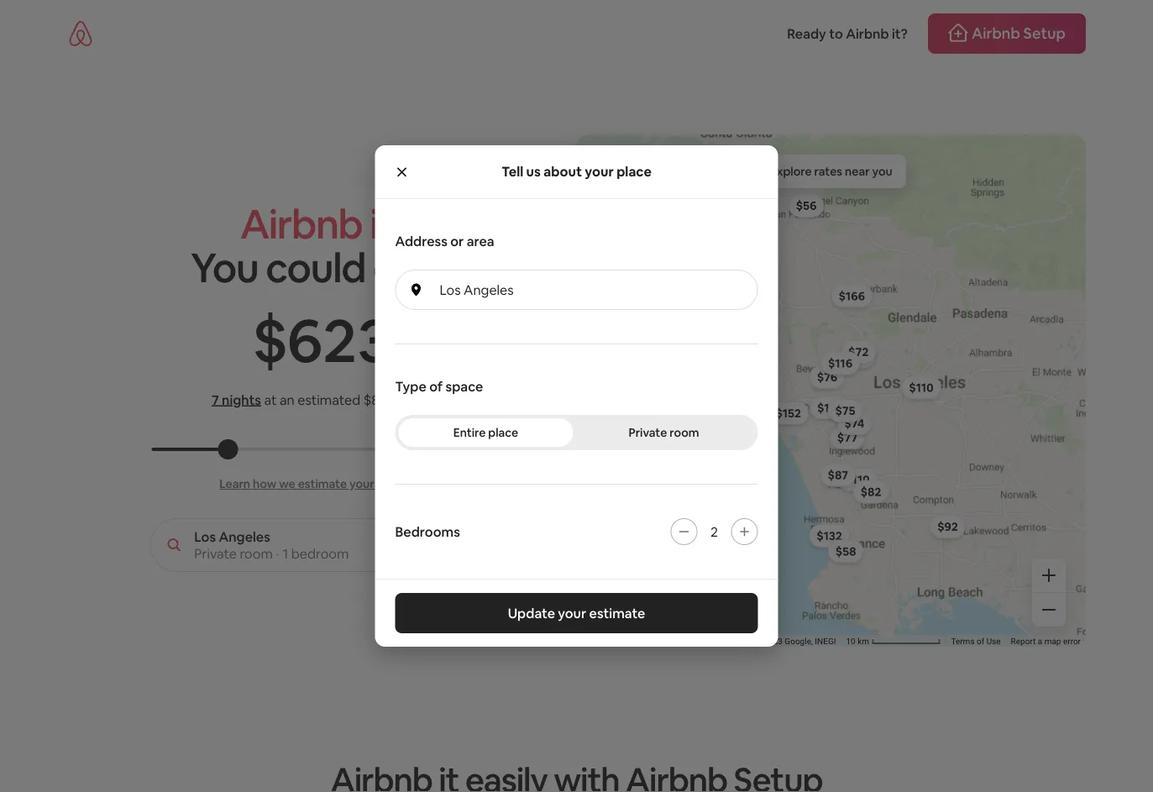 Task type: locate. For each thing, give the bounding box(es) containing it.
a right $89 on the left of the page
[[390, 391, 397, 408]]

$110 for leftmost "$110" button
[[845, 472, 870, 487]]

$82 button
[[853, 480, 889, 504]]

1 horizontal spatial estimate
[[589, 604, 645, 622]]

you
[[872, 164, 893, 179]]

1 vertical spatial room
[[240, 545, 273, 562]]

1 vertical spatial your
[[349, 476, 374, 491]]

1 horizontal spatial private
[[629, 425, 667, 440]]

keyboard
[[637, 636, 672, 647]]

option group containing entire place
[[395, 415, 758, 450]]

1 horizontal spatial $110 button
[[902, 376, 941, 399]]

1 horizontal spatial of
[[977, 636, 985, 647]]

option group
[[395, 415, 758, 450]]

map region
[[562, 0, 1153, 792]]

None range field
[[151, 448, 492, 451]]

to
[[829, 25, 843, 42]]

angeles for los angeles
[[464, 281, 514, 298]]

near
[[845, 164, 870, 179]]

you
[[191, 242, 258, 294]]

2 horizontal spatial airbnb
[[972, 24, 1020, 43]]

an
[[280, 391, 295, 408]]

$58
[[836, 544, 856, 559]]

0 horizontal spatial 2
[[323, 301, 355, 379]]

2 inside tell us about your place dialog
[[711, 523, 718, 540]]

angeles inside "los angeles private room · 1 bedroom"
[[219, 528, 270, 545]]

$152
[[776, 406, 801, 421]]

error
[[1063, 636, 1081, 647]]

0 vertical spatial place
[[617, 163, 652, 180]]

0 vertical spatial private
[[629, 425, 667, 440]]

1 vertical spatial private
[[194, 545, 237, 562]]

private
[[629, 425, 667, 440], [194, 545, 237, 562]]

$110 for rightmost "$110" button
[[909, 380, 934, 395]]

earnings
[[377, 476, 424, 491]]

los for los angeles
[[440, 281, 461, 298]]

learn how we estimate your earnings button
[[219, 476, 424, 491]]

about
[[544, 163, 582, 180]]

keyboard shortcuts button
[[637, 636, 710, 647]]

0 vertical spatial of
[[429, 378, 443, 395]]

2 vertical spatial your
[[558, 604, 587, 622]]

3
[[358, 301, 390, 379]]

how
[[253, 476, 277, 491]]

0 vertical spatial 2
[[323, 301, 355, 379]]

google,
[[785, 636, 813, 647]]

0 horizontal spatial airbnb
[[240, 198, 362, 250]]

0 vertical spatial $110 button
[[902, 376, 941, 399]]

tell us about your place dialog
[[375, 145, 778, 647]]

10 km button
[[841, 635, 946, 647]]

$56
[[796, 198, 817, 213]]

$77
[[837, 430, 858, 445]]

1 horizontal spatial 2
[[711, 523, 718, 540]]

google image
[[581, 625, 636, 647]]

0 horizontal spatial estimate
[[298, 476, 347, 491]]

10
[[846, 636, 856, 647]]

explore
[[770, 164, 812, 179]]

1 vertical spatial estimate
[[589, 604, 645, 622]]

report a map error
[[1011, 636, 1081, 647]]

0 horizontal spatial of
[[429, 378, 443, 395]]

update
[[508, 604, 555, 622]]

estimate right we
[[298, 476, 347, 491]]

airbnb for airbnb it.
[[240, 198, 362, 250]]

or
[[451, 232, 464, 249]]

your left earnings
[[349, 476, 374, 491]]

your right about at the top
[[585, 163, 614, 180]]

airbnb for airbnb setup
[[972, 24, 1020, 43]]

0 horizontal spatial place
[[488, 425, 519, 440]]

0 horizontal spatial $110
[[845, 472, 870, 487]]

explore rates near you
[[770, 164, 893, 179]]

you could earn
[[191, 242, 453, 294]]

1 horizontal spatial place
[[617, 163, 652, 180]]

1 vertical spatial 2
[[711, 523, 718, 540]]

1 vertical spatial of
[[977, 636, 985, 647]]

0 horizontal spatial los
[[194, 528, 216, 545]]

1 horizontal spatial a
[[1038, 636, 1043, 647]]

0 horizontal spatial private
[[194, 545, 237, 562]]

los inside button
[[440, 281, 461, 298]]

1 vertical spatial a
[[1038, 636, 1043, 647]]

room inside "los angeles private room · 1 bedroom"
[[240, 545, 273, 562]]

$56 button
[[788, 194, 824, 217]]

0 horizontal spatial room
[[240, 545, 273, 562]]

airbnb setup
[[972, 24, 1066, 43]]

0 vertical spatial los
[[440, 281, 461, 298]]

los for los angeles private room · 1 bedroom
[[194, 528, 216, 545]]

zoom out image
[[1043, 603, 1056, 617]]

1 horizontal spatial $110
[[909, 380, 934, 395]]

private inside "los angeles private room · 1 bedroom"
[[194, 545, 237, 562]]

los left ·
[[194, 528, 216, 545]]

of right type
[[429, 378, 443, 395]]

of inside tell us about your place dialog
[[429, 378, 443, 395]]

of for terms
[[977, 636, 985, 647]]

angeles left ·
[[219, 528, 270, 545]]

of
[[429, 378, 443, 395], [977, 636, 985, 647]]

shortcuts
[[674, 636, 710, 647]]

a
[[390, 391, 397, 408], [1038, 636, 1043, 647]]

1 vertical spatial $110 button
[[838, 468, 877, 491]]

it?
[[892, 25, 908, 42]]

1 horizontal spatial angeles
[[464, 281, 514, 298]]

0 vertical spatial room
[[670, 425, 699, 440]]

los down the "address or area"
[[440, 281, 461, 298]]

your
[[585, 163, 614, 180], [349, 476, 374, 491], [558, 604, 587, 622]]

1 horizontal spatial airbnb
[[846, 25, 889, 42]]

0 horizontal spatial angeles
[[219, 528, 270, 545]]

airbnb inside airbnb setup link
[[972, 24, 1020, 43]]

1 horizontal spatial room
[[670, 425, 699, 440]]

earn
[[373, 242, 453, 294]]

place right entire
[[488, 425, 519, 440]]

los
[[440, 281, 461, 298], [194, 528, 216, 545]]

1 vertical spatial $110
[[845, 472, 870, 487]]

1 horizontal spatial los
[[440, 281, 461, 298]]

place right about at the top
[[617, 163, 652, 180]]

$72 button
[[841, 340, 876, 364]]

angeles down area
[[464, 281, 514, 298]]

$166
[[839, 289, 865, 304]]

angeles inside button
[[464, 281, 514, 298]]

0 vertical spatial $110
[[909, 380, 934, 395]]

2
[[323, 301, 355, 379], [711, 523, 718, 540]]

©2023
[[757, 636, 783, 647]]

address or area
[[395, 232, 495, 249]]

$110 button
[[902, 376, 941, 399], [838, 468, 877, 491]]

0 horizontal spatial a
[[390, 391, 397, 408]]

1 vertical spatial los
[[194, 528, 216, 545]]

of left use at the bottom right of page
[[977, 636, 985, 647]]

0 vertical spatial angeles
[[464, 281, 514, 298]]

learn
[[219, 476, 250, 491]]

a left map
[[1038, 636, 1043, 647]]

estimate up 'google' image
[[589, 604, 645, 622]]

estimate
[[298, 476, 347, 491], [589, 604, 645, 622]]

0 vertical spatial estimate
[[298, 476, 347, 491]]

$116
[[828, 356, 853, 371]]

angeles
[[464, 281, 514, 298], [219, 528, 270, 545]]

bedrooms
[[395, 523, 460, 540]]

your right 'update'
[[558, 604, 587, 622]]

rates
[[814, 164, 843, 179]]

$110
[[909, 380, 934, 395], [845, 472, 870, 487]]

1 vertical spatial place
[[488, 425, 519, 440]]

place
[[617, 163, 652, 180], [488, 425, 519, 440]]

airbnb
[[972, 24, 1020, 43], [846, 25, 889, 42], [240, 198, 362, 250]]

$72
[[848, 344, 869, 360]]

los inside "los angeles private room · 1 bedroom"
[[194, 528, 216, 545]]

$76 button
[[810, 365, 845, 389]]

$87 button
[[820, 463, 856, 487]]

$ 6 2 3
[[252, 301, 390, 379]]

1 vertical spatial angeles
[[219, 528, 270, 545]]



Task type: describe. For each thing, give the bounding box(es) containing it.
option group inside tell us about your place dialog
[[395, 415, 758, 450]]

we
[[279, 476, 295, 491]]

$132
[[817, 528, 842, 544]]

los angeles button
[[395, 270, 758, 310]]

estimated
[[298, 391, 361, 408]]

setup
[[1024, 24, 1066, 43]]

$168
[[817, 400, 844, 415]]

inegi
[[815, 636, 836, 647]]

explore rates near you button
[[757, 155, 906, 188]]

1
[[283, 545, 288, 562]]

report a map error link
[[1011, 636, 1081, 647]]

$92
[[937, 519, 958, 534]]

$111
[[846, 349, 868, 364]]

$76
[[817, 370, 837, 385]]

ready
[[787, 25, 826, 42]]

map
[[720, 636, 737, 647]]

private room
[[629, 425, 699, 440]]

us
[[526, 163, 541, 180]]

Private room button
[[577, 418, 751, 447]]

angeles for los angeles private room · 1 bedroom
[[219, 528, 270, 545]]

airbnb homepage image
[[67, 20, 94, 47]]

could
[[266, 242, 365, 294]]

6
[[287, 301, 321, 379]]

$58 button
[[828, 540, 864, 563]]

0 vertical spatial your
[[585, 163, 614, 180]]

$168 button
[[810, 396, 851, 420]]

type
[[395, 378, 427, 395]]

of for type
[[429, 378, 443, 395]]

keyboard shortcuts
[[637, 636, 710, 647]]

tell
[[502, 163, 524, 180]]

$74
[[844, 416, 864, 431]]

area
[[467, 232, 495, 249]]

entire place
[[453, 425, 519, 440]]

report
[[1011, 636, 1036, 647]]

los angeles
[[440, 281, 514, 298]]

$89
[[364, 391, 387, 408]]

·
[[276, 545, 279, 562]]

map data ©2023 google, inegi
[[720, 636, 836, 647]]

learn how we estimate your earnings
[[219, 476, 424, 491]]

7
[[212, 391, 219, 408]]

$116 button
[[821, 351, 860, 375]]

night
[[400, 391, 432, 408]]

private inside button
[[629, 425, 667, 440]]

place inside button
[[488, 425, 519, 440]]

at
[[264, 391, 277, 408]]

$75 button
[[828, 399, 863, 422]]

$87
[[828, 468, 848, 483]]

bedroom
[[291, 545, 349, 562]]

estimate inside update your estimate button
[[589, 604, 645, 622]]

km
[[858, 636, 869, 647]]

map
[[1045, 636, 1061, 647]]

it.
[[370, 198, 404, 250]]

airbnb setup link
[[928, 13, 1086, 54]]

$82
[[861, 484, 881, 499]]

7 nights at an estimated $89 a night
[[212, 391, 432, 408]]

10 km
[[846, 636, 872, 647]]

your inside update your estimate button
[[558, 604, 587, 622]]

entire
[[453, 425, 486, 440]]

7 nights button
[[212, 391, 261, 409]]

los angeles private room · 1 bedroom
[[194, 528, 349, 562]]

terms of use
[[951, 636, 1001, 647]]

$92 button
[[930, 515, 966, 538]]

terms
[[951, 636, 975, 647]]

terms of use link
[[951, 636, 1001, 647]]

space
[[446, 378, 483, 395]]

$152 button
[[768, 401, 809, 425]]

$111 button
[[838, 345, 876, 368]]

room inside button
[[670, 425, 699, 440]]

address
[[395, 232, 448, 249]]

Entire place button
[[399, 418, 573, 447]]

data
[[739, 636, 755, 647]]

$132 button
[[809, 524, 850, 548]]

$75 $82
[[835, 403, 881, 499]]

$74 button
[[837, 412, 872, 435]]

ready to airbnb it?
[[787, 25, 908, 42]]

0 vertical spatial a
[[390, 391, 397, 408]]

0 horizontal spatial $110 button
[[838, 468, 877, 491]]

use
[[987, 636, 1001, 647]]

airbnb it.
[[240, 198, 404, 250]]

$166 button
[[831, 284, 873, 308]]

$77 button
[[830, 426, 865, 449]]

nights
[[222, 391, 261, 408]]

zoom in image
[[1043, 569, 1056, 582]]

tell us about your place
[[502, 163, 652, 180]]

type of space
[[395, 378, 483, 395]]



Task type: vqa. For each thing, say whether or not it's contained in the screenshot.
Terms of
yes



